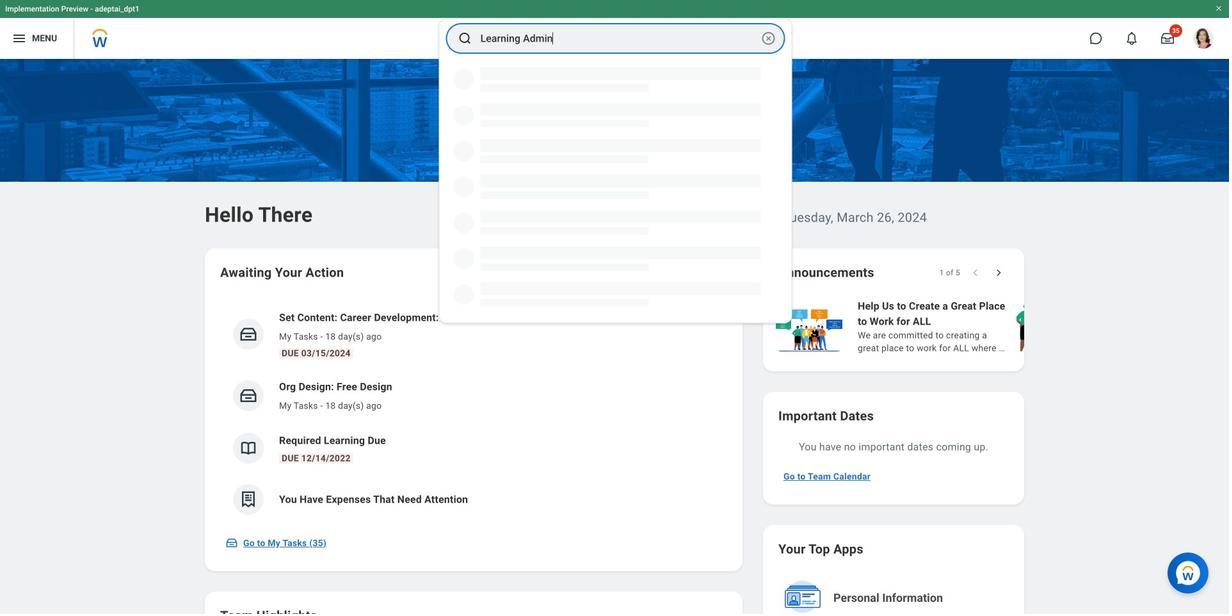 Task type: describe. For each thing, give the bounding box(es) containing it.
Search Workday  search field
[[481, 24, 759, 53]]

x circle image
[[761, 31, 777, 46]]

inbox large image
[[1162, 32, 1175, 45]]

close environment banner image
[[1216, 4, 1224, 12]]

1 vertical spatial inbox image
[[225, 537, 238, 550]]

0 horizontal spatial list
[[220, 300, 728, 525]]

book open image
[[239, 439, 258, 458]]

chevron left small image
[[970, 266, 983, 279]]



Task type: locate. For each thing, give the bounding box(es) containing it.
justify image
[[12, 31, 27, 46]]

search image
[[458, 31, 473, 46]]

banner
[[0, 0, 1230, 59]]

1 horizontal spatial list
[[774, 297, 1230, 356]]

inbox image
[[239, 325, 258, 344], [225, 537, 238, 550]]

0 horizontal spatial inbox image
[[225, 537, 238, 550]]

0 vertical spatial inbox image
[[239, 325, 258, 344]]

1 horizontal spatial inbox image
[[239, 325, 258, 344]]

status
[[940, 268, 961, 278]]

chevron right small image
[[993, 266, 1006, 279]]

inbox image
[[239, 386, 258, 406]]

notifications large image
[[1126, 32, 1139, 45]]

main content
[[0, 59, 1230, 614]]

None search field
[[439, 19, 793, 324]]

list
[[774, 297, 1230, 356], [220, 300, 728, 525]]

dashboard expenses image
[[239, 490, 258, 509]]

profile logan mcneil image
[[1194, 28, 1215, 51]]



Task type: vqa. For each thing, say whether or not it's contained in the screenshot.
'chevron right small' icon
yes



